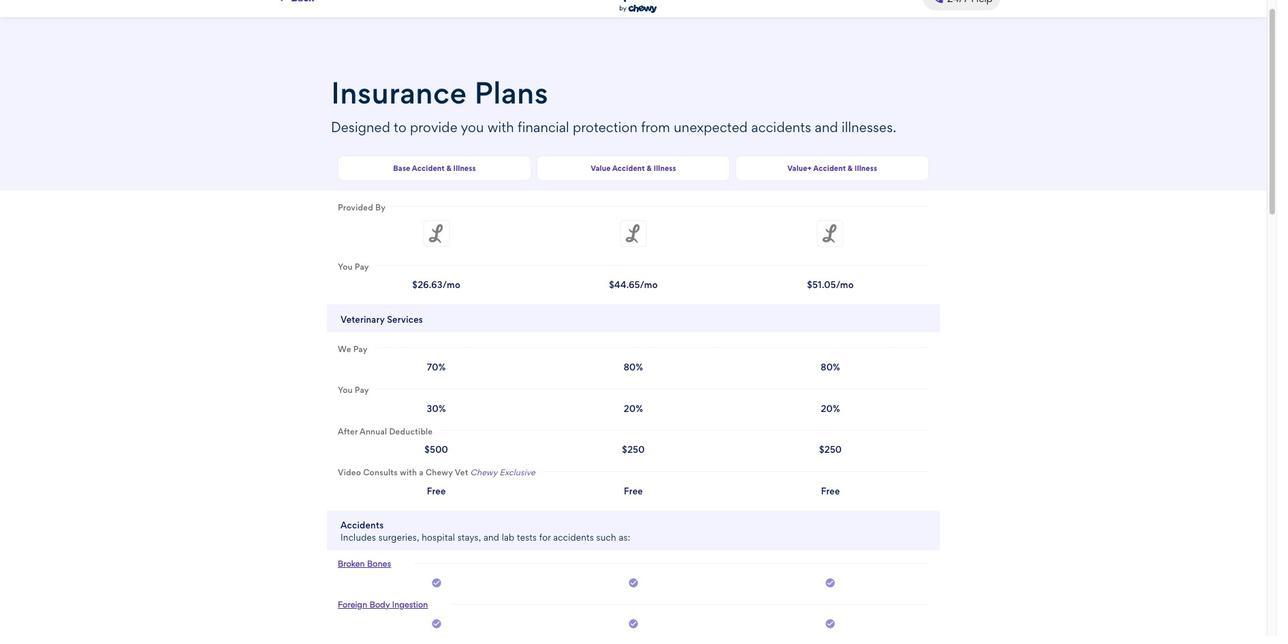 Task type: describe. For each thing, give the bounding box(es) containing it.
$ 51.05 /mo
[[807, 279, 854, 290]]

body
[[370, 599, 390, 610]]

broken bones
[[338, 558, 391, 569]]

& for value accident & illness
[[647, 163, 652, 173]]

$ for 51.05
[[807, 279, 813, 290]]

from
[[641, 119, 670, 136]]

designed to provide you with financial protection from unexpected accidents and illnesses.
[[331, 119, 897, 136]]

veterinary services
[[341, 314, 423, 325]]

foreign
[[338, 599, 367, 610]]

lab
[[502, 532, 515, 543]]

content element
[[320, 72, 947, 636]]

you pay for $
[[338, 261, 369, 272]]

we pay
[[338, 344, 368, 354]]

includes
[[341, 532, 376, 543]]

broken bones button
[[330, 550, 400, 578]]

accident for value+
[[813, 163, 846, 173]]

designed
[[331, 119, 390, 136]]

base accident & illness
[[393, 163, 476, 173]]

broken
[[338, 558, 365, 569]]

30%
[[427, 403, 446, 414]]

& for base accident & illness
[[446, 163, 452, 173]]

to
[[394, 119, 407, 136]]

illness for base accident & illness
[[453, 163, 476, 173]]

70%
[[427, 362, 446, 373]]

ingestion
[[392, 599, 428, 610]]

after annual deductible
[[338, 426, 433, 437]]

3 free from the left
[[821, 485, 840, 496]]

2 free from the left
[[624, 485, 643, 496]]

2 20% from the left
[[821, 403, 840, 414]]

value accident & illness button
[[537, 156, 730, 181]]

you
[[461, 119, 484, 136]]

tests
[[517, 532, 537, 543]]

hospital
[[422, 532, 455, 543]]

protection
[[573, 119, 638, 136]]

accidents
[[341, 520, 384, 531]]

pay for veterinary
[[353, 344, 368, 354]]

exclusive
[[500, 468, 535, 478]]

1 lemonade insurance logo image from the left
[[423, 220, 450, 247]]

plans
[[474, 74, 549, 111]]

insurance plans
[[331, 74, 549, 111]]

chewy health insurance careplus logo image
[[586, 0, 660, 13]]

accidents includes surgeries, hospital stays, and lab tests for accidents such as:
[[341, 520, 630, 543]]

$ 26.63 /mo
[[412, 279, 461, 290]]

1 80% from the left
[[624, 362, 643, 373]]

value
[[591, 163, 611, 173]]

vet
[[455, 468, 468, 478]]

foreign body ingestion button
[[330, 591, 436, 619]]

video consults with a chewy vet chewy exclusive
[[338, 468, 535, 478]]

consults
[[363, 468, 398, 478]]

provide
[[410, 119, 458, 136]]

stays,
[[458, 532, 481, 543]]

2 $250 from the left
[[819, 444, 842, 455]]

unexpected
[[674, 119, 748, 136]]

services
[[387, 314, 423, 325]]

a
[[419, 468, 424, 478]]

1 free from the left
[[427, 485, 446, 496]]

for
[[539, 532, 551, 543]]

2 lemonade image from the left
[[817, 220, 844, 250]]



Task type: vqa. For each thing, say whether or not it's contained in the screenshot.
Want at the top left of the page
no



Task type: locate. For each thing, give the bounding box(es) containing it.
/mo for $ 26.63 /mo
[[443, 279, 461, 290]]

/mo for $ 51.05 /mo
[[836, 279, 854, 290]]

1 chewy from the left
[[426, 468, 453, 478]]

3 /mo from the left
[[836, 279, 854, 290]]

lemonade image
[[620, 220, 647, 250]]

illness down you
[[453, 163, 476, 173]]

foreign body ingestion
[[338, 599, 428, 610]]

value+
[[788, 163, 812, 173]]

lemonade image up $ 51.05 /mo
[[817, 220, 844, 250]]

26.63
[[418, 279, 443, 290]]

$ for 44.65
[[609, 279, 615, 290]]

1 $250 from the left
[[622, 444, 645, 455]]

illnesses.
[[842, 119, 897, 136]]

bones
[[367, 558, 391, 569]]

included image
[[628, 578, 639, 589], [825, 578, 836, 591], [628, 619, 639, 629], [825, 619, 836, 632]]

$ for 26.63
[[412, 279, 418, 290]]

pay for provided
[[355, 261, 369, 272]]

$ 44.65 /mo
[[609, 279, 658, 290]]

accident inside value accident & illness button
[[612, 163, 645, 173]]

3 $ from the left
[[807, 279, 813, 290]]

0 horizontal spatial free
[[427, 485, 446, 496]]

you pay down we pay
[[338, 385, 369, 395]]

illness
[[453, 163, 476, 173], [654, 163, 676, 173], [855, 163, 877, 173]]

illness for value accident & illness
[[654, 163, 676, 173]]

1 horizontal spatial /mo
[[640, 279, 658, 290]]

0 horizontal spatial illness
[[453, 163, 476, 173]]

as:
[[619, 532, 630, 543]]

pay down we pay
[[355, 385, 369, 395]]

and
[[815, 119, 838, 136], [484, 532, 499, 543]]

1 vertical spatial accidents
[[553, 532, 594, 543]]

accident for value
[[612, 163, 645, 173]]

accident right the value+
[[813, 163, 846, 173]]

veterinary
[[341, 314, 385, 325]]

51.05
[[813, 279, 836, 290]]

lemonade image
[[423, 220, 450, 250], [817, 220, 844, 250]]

2 /mo from the left
[[640, 279, 658, 290]]

/mo
[[443, 279, 461, 290], [640, 279, 658, 290], [836, 279, 854, 290]]

1 accident from the left
[[412, 163, 445, 173]]

video
[[338, 468, 361, 478]]

base accident & illness button
[[338, 156, 531, 181]]

accidents
[[751, 119, 811, 136], [553, 532, 594, 543]]

provided by
[[338, 203, 386, 213]]

0 vertical spatial with
[[488, 119, 514, 136]]

1 & from the left
[[446, 163, 452, 173]]

accident inside value+ accident & illness button
[[813, 163, 846, 173]]

accident right base
[[412, 163, 445, 173]]

annual
[[360, 426, 387, 437]]

0 horizontal spatial accident
[[412, 163, 445, 173]]

value+ accident & illness
[[788, 163, 877, 173]]

2 & from the left
[[647, 163, 652, 173]]

accidents for and
[[751, 119, 811, 136]]

you
[[338, 261, 353, 272], [338, 385, 353, 395]]

0 vertical spatial accidents
[[751, 119, 811, 136]]

you down we
[[338, 385, 353, 395]]

1 horizontal spatial and
[[815, 119, 838, 136]]

accidents for such
[[553, 532, 594, 543]]

with
[[488, 119, 514, 136], [400, 468, 417, 478]]

chewy
[[426, 468, 453, 478], [470, 468, 497, 478]]

3 accident from the left
[[813, 163, 846, 173]]

2 80% from the left
[[821, 362, 840, 373]]

1 you pay from the top
[[338, 261, 369, 272]]

2 accident from the left
[[612, 163, 645, 173]]

1 vertical spatial and
[[484, 532, 499, 543]]

illness down from
[[654, 163, 676, 173]]

& down 'provide'
[[446, 163, 452, 173]]

1 vertical spatial you
[[338, 385, 353, 395]]

base
[[393, 163, 410, 173]]

accidents right for on the bottom left of the page
[[553, 532, 594, 543]]

pay right we
[[353, 344, 368, 354]]

included image
[[431, 578, 442, 591], [431, 578, 442, 589], [628, 578, 639, 591], [825, 578, 836, 589], [431, 619, 442, 632], [431, 619, 442, 629], [628, 619, 639, 632], [825, 619, 836, 629]]

& down illnesses.
[[848, 163, 853, 173]]

2 horizontal spatial /mo
[[836, 279, 854, 290]]

1 horizontal spatial lemonade image
[[817, 220, 844, 250]]

you pay up veterinary
[[338, 261, 369, 272]]

2 horizontal spatial &
[[848, 163, 853, 173]]

2 horizontal spatial lemonade insurance logo image
[[817, 220, 844, 247]]

2 horizontal spatial accident
[[813, 163, 846, 173]]

pay
[[355, 261, 369, 272], [353, 344, 368, 354], [355, 385, 369, 395]]

1 horizontal spatial &
[[647, 163, 652, 173]]

20%
[[624, 403, 643, 414], [821, 403, 840, 414]]

1 lemonade image from the left
[[423, 220, 450, 250]]

1 horizontal spatial with
[[488, 119, 514, 136]]

&
[[446, 163, 452, 173], [647, 163, 652, 173], [848, 163, 853, 173]]

illness down illnesses.
[[855, 163, 877, 173]]

1 horizontal spatial lemonade insurance logo image
[[620, 220, 647, 247]]

0 horizontal spatial /mo
[[443, 279, 461, 290]]

2 horizontal spatial $
[[807, 279, 813, 290]]

accidents inside accidents includes surgeries, hospital stays, and lab tests for accidents such as:
[[553, 532, 594, 543]]

& down from
[[647, 163, 652, 173]]

1 20% from the left
[[624, 403, 643, 414]]

0 horizontal spatial $250
[[622, 444, 645, 455]]

0 vertical spatial you
[[338, 261, 353, 272]]

by
[[375, 203, 386, 213]]

1 horizontal spatial accident
[[612, 163, 645, 173]]

3 illness from the left
[[855, 163, 877, 173]]

2 vertical spatial pay
[[355, 385, 369, 395]]

accidents up the value+
[[751, 119, 811, 136]]

0 horizontal spatial with
[[400, 468, 417, 478]]

1 /mo from the left
[[443, 279, 461, 290]]

1 vertical spatial you pay
[[338, 385, 369, 395]]

44.65
[[615, 279, 640, 290]]

2 you from the top
[[338, 385, 353, 395]]

$
[[412, 279, 418, 290], [609, 279, 615, 290], [807, 279, 813, 290]]

and left lab
[[484, 532, 499, 543]]

insurance
[[331, 74, 467, 111]]

/mo for $ 44.65 /mo
[[640, 279, 658, 290]]

chewy right a
[[426, 468, 453, 478]]

with left a
[[400, 468, 417, 478]]

and inside accidents includes surgeries, hospital stays, and lab tests for accidents such as:
[[484, 532, 499, 543]]

1 horizontal spatial 20%
[[821, 403, 840, 414]]

1 vertical spatial with
[[400, 468, 417, 478]]

accident inside base accident & illness button
[[412, 163, 445, 173]]

after
[[338, 426, 358, 437]]

we
[[338, 344, 351, 354]]

lemonade insurance logo image
[[423, 220, 450, 247], [620, 220, 647, 247], [817, 220, 844, 247]]

0 horizontal spatial 80%
[[624, 362, 643, 373]]

accident for base
[[412, 163, 445, 173]]

2 illness from the left
[[654, 163, 676, 173]]

1 horizontal spatial $250
[[819, 444, 842, 455]]

0 vertical spatial and
[[815, 119, 838, 136]]

financial
[[518, 119, 569, 136]]

2 horizontal spatial illness
[[855, 163, 877, 173]]

lemonade insurance logo image up $ 26.63 /mo
[[423, 220, 450, 247]]

you for 30%
[[338, 385, 353, 395]]

free
[[427, 485, 446, 496], [624, 485, 643, 496], [821, 485, 840, 496]]

0 horizontal spatial accidents
[[553, 532, 594, 543]]

value+ accident & illness button
[[736, 156, 929, 181]]

lemonade insurance logo image up $ 44.65 /mo
[[620, 220, 647, 247]]

0 horizontal spatial and
[[484, 532, 499, 543]]

lemonade image up $ 26.63 /mo
[[423, 220, 450, 250]]

you pay for 30%
[[338, 385, 369, 395]]

accident
[[412, 163, 445, 173], [612, 163, 645, 173], [813, 163, 846, 173]]

1 horizontal spatial 80%
[[821, 362, 840, 373]]

0 vertical spatial pay
[[355, 261, 369, 272]]

1 illness from the left
[[453, 163, 476, 173]]

1 horizontal spatial accidents
[[751, 119, 811, 136]]

1 horizontal spatial chewy
[[470, 468, 497, 478]]

0 vertical spatial you pay
[[338, 261, 369, 272]]

0 horizontal spatial chewy
[[426, 468, 453, 478]]

surgeries,
[[379, 532, 419, 543]]

0 horizontal spatial lemonade insurance logo image
[[423, 220, 450, 247]]

you pay
[[338, 261, 369, 272], [338, 385, 369, 395]]

with right you
[[488, 119, 514, 136]]

80%
[[624, 362, 643, 373], [821, 362, 840, 373]]

0 horizontal spatial &
[[446, 163, 452, 173]]

0 horizontal spatial 20%
[[624, 403, 643, 414]]

lemonade insurance logo image up $ 51.05 /mo
[[817, 220, 844, 247]]

and up value+ accident & illness
[[815, 119, 838, 136]]

provided
[[338, 203, 373, 213]]

2 lemonade insurance logo image from the left
[[620, 220, 647, 247]]

value accident & illness
[[591, 163, 676, 173]]

0 horizontal spatial $
[[412, 279, 418, 290]]

2 horizontal spatial free
[[821, 485, 840, 496]]

1 horizontal spatial illness
[[654, 163, 676, 173]]

1 $ from the left
[[412, 279, 418, 290]]

pay up veterinary
[[355, 261, 369, 272]]

you for $
[[338, 261, 353, 272]]

3 lemonade insurance logo image from the left
[[817, 220, 844, 247]]

1 you from the top
[[338, 261, 353, 272]]

2 you pay from the top
[[338, 385, 369, 395]]

1 horizontal spatial free
[[624, 485, 643, 496]]

1 vertical spatial pay
[[353, 344, 368, 354]]

chewy right vet
[[470, 468, 497, 478]]

accident right value on the left top of the page
[[612, 163, 645, 173]]

3 & from the left
[[848, 163, 853, 173]]

2 $ from the left
[[609, 279, 615, 290]]

$500
[[425, 444, 448, 455]]

you up veterinary
[[338, 261, 353, 272]]

deductible
[[389, 426, 433, 437]]

$250
[[622, 444, 645, 455], [819, 444, 842, 455]]

2 chewy from the left
[[470, 468, 497, 478]]

1 horizontal spatial $
[[609, 279, 615, 290]]

& for value+ accident & illness
[[848, 163, 853, 173]]

0 horizontal spatial lemonade image
[[423, 220, 450, 250]]

illness for value+ accident & illness
[[855, 163, 877, 173]]

such
[[597, 532, 616, 543]]



